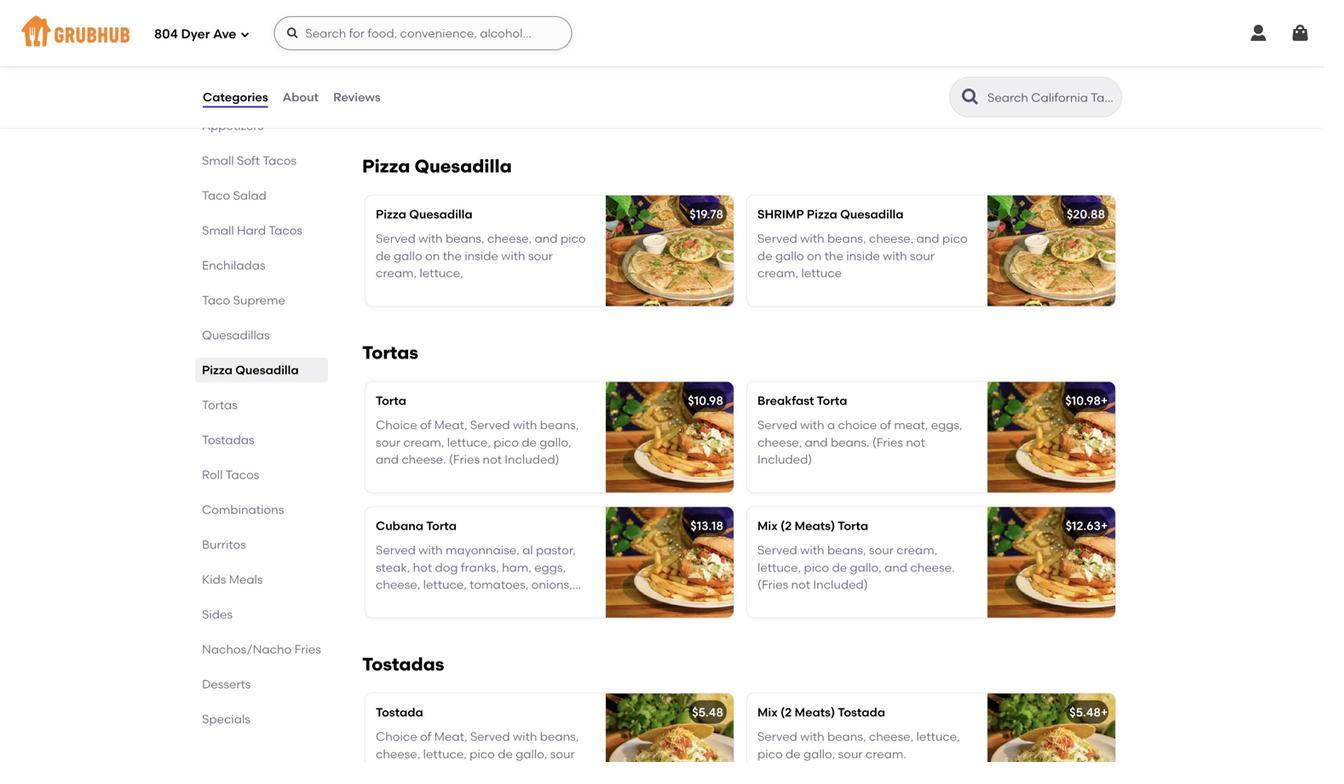 Task type: vqa. For each thing, say whether or not it's contained in the screenshot.
Himalayan Pizza and Momo
no



Task type: describe. For each thing, give the bounding box(es) containing it.
pico inside served with beans, cheese, lettuce, pico de gallo, sour cream.
[[757, 747, 783, 761]]

$12.63
[[1066, 519, 1101, 533]]

eggs, inside served with mayonnaise, al pastor, steak, hot dog franks, ham, eggs, cheese, lettuce, tomatoes, onions, and jalapeños. (fries not included)
[[534, 560, 566, 575]]

meat,served
[[434, 45, 507, 59]]

1 vertical spatial tostadas
[[362, 654, 444, 676]]

included) inside served with beans, sour cream, lettuce, pico de gallo, and cheese. (fries not included)
[[813, 578, 868, 592]]

2 tostada from the left
[[838, 706, 885, 720]]

(fries inside choice of meat, served with beans, sour cream, lettuce, pico de gallo, and cheese. (fries not included)
[[449, 452, 480, 467]]

small hard tacos
[[202, 223, 302, 238]]

de inside served with beans, sour cream, lettuce, pico de gallo, and cheese. (fries not included)
[[832, 560, 847, 575]]

pico inside choice of meat, served with beans, sour cream, lettuce, pico de gallo, and cheese. (fries not included)
[[494, 435, 519, 450]]

al
[[522, 543, 533, 558]]

gallo, inside served with beans, sour cream, lettuce, pico de gallo, and cheese. (fries not included)
[[850, 560, 882, 575]]

cubana
[[376, 519, 423, 533]]

choice for tostadas
[[376, 730, 417, 744]]

cubana torta
[[376, 519, 457, 533]]

de inside served with beans, cheese, and pico de gallo on the inside with sour cream, lettuce,
[[376, 249, 391, 263]]

the inside served with beans, cheese, and pico de gallo on the inside with sour cream, lettuce,
[[443, 249, 462, 263]]

small soft tacos tab
[[202, 152, 321, 170]]

dyer
[[181, 27, 210, 42]]

with inside 'choice of meat,served with cheese and sour cream, lettuce, and pico de gallo on the side.'
[[510, 45, 534, 59]]

1 horizontal spatial svg image
[[1248, 23, 1269, 43]]

cream.
[[866, 747, 906, 761]]

categories
[[203, 90, 268, 104]]

sour inside served with cheese and sour cream, lettuce, and pico de gallo on the side.
[[897, 45, 922, 59]]

desserts tab
[[202, 676, 321, 694]]

of inside served with a choice of meat, eggs, cheese, and beans. (fries not included)
[[880, 418, 891, 432]]

$5.48 +
[[1070, 706, 1108, 720]]

breakfast torta image
[[987, 382, 1115, 493]]

about
[[283, 90, 319, 104]]

beans, inside choice of meat, served with beans, sour cream, lettuce, pico de gallo, and cheese. (fries not included)
[[540, 418, 579, 432]]

side. inside served with cheese and sour cream, lettuce, and pico de gallo on the side.
[[757, 79, 784, 94]]

tostadas inside 'tab'
[[202, 433, 254, 447]]

kids meals tab
[[202, 571, 321, 589]]

beans, for mix (2 meats) torta
[[827, 543, 866, 558]]

with inside choice of meat, served with beans, cheese, lettuce, pico de gallo, sou
[[513, 730, 537, 744]]

taco supreme
[[202, 293, 285, 308]]

not inside served with a choice of meat, eggs, cheese, and beans. (fries not included)
[[906, 435, 925, 450]]

side. inside 'choice of meat,served with cheese and sour cream, lettuce, and pico de gallo on the side.'
[[447, 79, 473, 94]]

lettuce, inside choice of meat, served with beans, cheese, lettuce, pico de gallo, sou
[[423, 747, 467, 761]]

gallo inside served with cheese and sour cream, lettuce, and pico de gallo on the side.
[[876, 62, 904, 77]]

not inside served with beans, sour cream, lettuce, pico de gallo, and cheese. (fries not included)
[[791, 578, 810, 592]]

cheese, inside served with a choice of meat, eggs, cheese, and beans. (fries not included)
[[757, 435, 802, 450]]

served with cheese and sour cream, lettuce, and pico de gallo on the side. button
[[747, 9, 1115, 120]]

served with a choice of meat, eggs, cheese, and beans. (fries not included)
[[757, 418, 962, 467]]

cream, inside served with beans, sour cream, lettuce, pico de gallo, and cheese. (fries not included)
[[896, 543, 937, 558]]

choice for tortas
[[376, 418, 417, 432]]

included) inside choice of meat, served with beans, sour cream, lettuce, pico de gallo, and cheese. (fries not included)
[[505, 452, 559, 467]]

lettuce, inside served with beans, cheese, and pico de gallo on the inside with sour cream, lettuce,
[[420, 266, 463, 280]]

pizza quesadilla tab
[[202, 361, 321, 379]]

cheese, inside served with beans, cheese, lettuce, pico de gallo, sour cream.
[[869, 730, 913, 744]]

+ for tostadas
[[1101, 706, 1108, 720]]

meat, for tostadas
[[434, 730, 467, 744]]

cubana torta image
[[606, 508, 734, 618]]

beans.
[[831, 435, 869, 450]]

svg image
[[286, 26, 299, 40]]

mayonnaise,
[[446, 543, 519, 558]]

main navigation navigation
[[0, 0, 1324, 66]]

de inside 'choice of meat,served with cheese and sour cream, lettuce, and pico de gallo on the side.'
[[573, 62, 588, 77]]

served for served with a choice of meat, eggs, cheese, and beans. (fries not included)
[[757, 418, 797, 432]]

mix for mix (2 meats) tostada
[[757, 706, 778, 720]]

1 tostada from the left
[[376, 706, 423, 720]]

ave
[[213, 27, 236, 42]]

taco salad
[[202, 188, 267, 203]]

sour inside the served with beans, cheese, and pico de gallo on the inside with sour cream, lettuce
[[910, 249, 935, 263]]

soft
[[237, 153, 260, 168]]

de inside choice of meat, served with beans, sour cream, lettuce, pico de gallo, and cheese. (fries not included)
[[522, 435, 537, 450]]

choice of meat, served with beans, cheese, lettuce, pico de gallo, sou
[[376, 730, 579, 763]]

dog
[[435, 560, 458, 575]]

gallo inside the served with beans, cheese, and pico de gallo on the inside with sour cream, lettuce
[[775, 249, 804, 263]]

search icon image
[[960, 87, 981, 107]]

roll tacos
[[202, 468, 259, 482]]

mix (2 meats) torta
[[757, 519, 868, 533]]

with inside served with cheese and sour cream, lettuce, and pico de gallo on the side.
[[800, 45, 824, 59]]

sides
[[202, 607, 233, 622]]

(2 for mix (2 meats) torta
[[780, 519, 792, 533]]

and inside served with mayonnaise, al pastor, steak, hot dog franks, ham, eggs, cheese, lettuce, tomatoes, onions, and jalapeños. (fries not included)
[[376, 595, 399, 609]]

kids meals
[[202, 573, 263, 587]]

included) inside served with a choice of meat, eggs, cheese, and beans. (fries not included)
[[757, 452, 812, 467]]

beans, for pizza quesadilla
[[446, 231, 484, 246]]

roll
[[202, 468, 223, 482]]

hot
[[413, 560, 432, 575]]

cream, inside choice of meat, served with beans, sour cream, lettuce, pico de gallo, and cheese. (fries not included)
[[403, 435, 444, 450]]

served inside choice of meat, served with beans, cheese, lettuce, pico de gallo, sou
[[470, 730, 510, 744]]

served with beans, sour cream, lettuce, pico de gallo, and cheese. (fries not included)
[[757, 543, 955, 592]]

quesadilla inside 'tab'
[[235, 363, 299, 377]]

2 horizontal spatial svg image
[[1290, 23, 1310, 43]]

lettuce, inside served with cheese and sour cream, lettuce, and pico de gallo on the side.
[[757, 62, 801, 77]]

meats) for torta
[[795, 519, 835, 533]]

Search for food, convenience, alcohol... search field
[[274, 16, 572, 50]]

tostadas tab
[[202, 431, 321, 449]]

cheese, inside the served with beans, cheese, and pico de gallo on the inside with sour cream, lettuce
[[869, 231, 913, 246]]

a
[[827, 418, 835, 432]]

mix for mix (2 meats) torta
[[757, 519, 778, 533]]

gallo inside 'choice of meat,served with cheese and sour cream, lettuce, and pico de gallo on the side.'
[[376, 79, 404, 94]]

about button
[[282, 66, 320, 128]]

sour inside served with beans, cheese, lettuce, pico de gallo, sour cream.
[[838, 747, 863, 761]]

served for served with beans, cheese, and pico de gallo on the inside with sour cream, lettuce
[[757, 231, 797, 246]]

$10.98 for $10.98
[[688, 394, 723, 408]]

lettuce, inside served with mayonnaise, al pastor, steak, hot dog franks, ham, eggs, cheese, lettuce, tomatoes, onions, and jalapeños. (fries not included)
[[423, 578, 467, 592]]

served for served with beans, cheese, and pico de gallo on the inside with sour cream, lettuce,
[[376, 231, 416, 246]]

de inside the served with beans, cheese, and pico de gallo on the inside with sour cream, lettuce
[[757, 249, 772, 263]]

nachos/nacho
[[202, 642, 292, 657]]

with inside served with beans, sour cream, lettuce, pico de gallo, and cheese. (fries not included)
[[800, 543, 824, 558]]

$10.98 for $10.98 +
[[1065, 394, 1101, 408]]

tomatoes,
[[470, 578, 528, 592]]

meals
[[229, 573, 263, 587]]

included) inside served with mayonnaise, al pastor, steak, hot dog franks, ham, eggs, cheese, lettuce, tomatoes, onions, and jalapeños. (fries not included)
[[520, 595, 575, 609]]

meat, for tortas
[[434, 418, 467, 432]]

cheese, inside served with mayonnaise, al pastor, steak, hot dog franks, ham, eggs, cheese, lettuce, tomatoes, onions, and jalapeños. (fries not included)
[[376, 578, 420, 592]]

gallo inside served with beans, cheese, and pico de gallo on the inside with sour cream, lettuce,
[[394, 249, 422, 263]]

(2 for mix (2 meats) tostada
[[780, 706, 792, 720]]

burritos
[[202, 538, 246, 552]]

inside for lettuce,
[[465, 249, 498, 263]]

pico inside the served with beans, cheese, and pico de gallo on the inside with sour cream, lettuce
[[942, 231, 967, 246]]

$13.18
[[690, 519, 723, 533]]

tacos for small hard tacos
[[269, 223, 302, 238]]

combinations
[[202, 503, 284, 517]]

on inside 'choice of meat,served with cheese and sour cream, lettuce, and pico de gallo on the side.'
[[407, 79, 422, 94]]

choice of meat,served with cheese and sour cream, lettuce, and pico de gallo on the side.
[[376, 45, 588, 94]]

and inside served with a choice of meat, eggs, cheese, and beans. (fries not included)
[[805, 435, 828, 450]]

2 vertical spatial tacos
[[225, 468, 259, 482]]

nachos/nacho fries
[[202, 642, 321, 657]]

$10.98 +
[[1065, 394, 1108, 408]]

$12.63 +
[[1066, 519, 1108, 533]]

torta image
[[606, 382, 734, 493]]

gallo, inside served with beans, cheese, lettuce, pico de gallo, sour cream.
[[803, 747, 835, 761]]

lettuce
[[801, 266, 842, 280]]

beans, inside choice of meat, served with beans, cheese, lettuce, pico de gallo, sou
[[540, 730, 579, 744]]

choice of meat, served with beans, sour cream, lettuce, pico de gallo, and cheese. (fries not included)
[[376, 418, 579, 467]]

the inside served with cheese and sour cream, lettuce, and pico de gallo on the side.
[[925, 62, 944, 77]]

with inside served with mayonnaise, al pastor, steak, hot dog franks, ham, eggs, cheese, lettuce, tomatoes, onions, and jalapeños. (fries not included)
[[418, 543, 443, 558]]

$20.88
[[1067, 207, 1105, 222]]

not inside choice of meat, served with beans, sour cream, lettuce, pico de gallo, and cheese. (fries not included)
[[483, 452, 502, 467]]

cream, inside 'choice of meat,served with cheese and sour cream, lettuce, and pico de gallo on the side.'
[[429, 62, 470, 77]]

sour inside served with beans, sour cream, lettuce, pico de gallo, and cheese. (fries not included)
[[869, 543, 894, 558]]

with inside served with beans, cheese, lettuce, pico de gallo, sour cream.
[[800, 730, 824, 744]]

fries
[[294, 642, 321, 657]]

onions,
[[531, 578, 572, 592]]

taco for taco salad
[[202, 188, 230, 203]]

eggs, inside served with a choice of meat, eggs, cheese, and beans. (fries not included)
[[931, 418, 962, 432]]

mix (2 meats) tostada
[[757, 706, 885, 720]]

quesadilla image
[[606, 9, 734, 120]]

cheese, inside served with beans, cheese, and pico de gallo on the inside with sour cream, lettuce,
[[487, 231, 532, 246]]

(fries inside served with mayonnaise, al pastor, steak, hot dog franks, ham, eggs, cheese, lettuce, tomatoes, onions, and jalapeños. (fries not included)
[[464, 595, 495, 609]]

served with mayonnaise, al pastor, steak, hot dog franks, ham, eggs, cheese, lettuce, tomatoes, onions, and jalapeños. (fries not included)
[[376, 543, 576, 609]]

appetizers
[[202, 118, 263, 133]]

jalapeños.
[[402, 595, 461, 609]]



Task type: locate. For each thing, give the bounding box(es) containing it.
(2 right "$13.18" at the right of the page
[[780, 519, 792, 533]]

choice inside 'choice of meat,served with cheese and sour cream, lettuce, and pico de gallo on the side.'
[[376, 45, 417, 59]]

$19.78
[[690, 207, 723, 222]]

1 vertical spatial meats)
[[795, 706, 835, 720]]

tacos right hard
[[269, 223, 302, 238]]

torta
[[376, 394, 406, 408], [817, 394, 847, 408], [426, 519, 457, 533], [838, 519, 868, 533]]

on inside the served with beans, cheese, and pico de gallo on the inside with sour cream, lettuce
[[807, 249, 822, 263]]

sour inside 'choice of meat,served with cheese and sour cream, lettuce, and pico de gallo on the side.'
[[402, 62, 426, 77]]

meats) up served with beans, sour cream, lettuce, pico de gallo, and cheese. (fries not included)
[[795, 519, 835, 533]]

804
[[154, 27, 178, 42]]

0 horizontal spatial tostadas
[[202, 433, 254, 447]]

quesadillas tab
[[202, 326, 321, 344]]

(fries inside served with a choice of meat, eggs, cheese, and beans. (fries not included)
[[872, 435, 903, 450]]

0 horizontal spatial cheese
[[537, 45, 579, 59]]

(fries up "cubana torta"
[[449, 452, 480, 467]]

2 meats) from the top
[[795, 706, 835, 720]]

served for served with mayonnaise, al pastor, steak, hot dog franks, ham, eggs, cheese, lettuce, tomatoes, onions, and jalapeños. (fries not included)
[[376, 543, 416, 558]]

taco supreme tab
[[202, 291, 321, 309]]

choice
[[376, 45, 417, 59], [376, 418, 417, 432], [376, 730, 417, 744]]

tostada up choice of meat, served with beans, cheese, lettuce, pico de gallo, sou
[[376, 706, 423, 720]]

(fries down tomatoes,
[[464, 595, 495, 609]]

desserts
[[202, 677, 251, 692]]

not inside served with mayonnaise, al pastor, steak, hot dog franks, ham, eggs, cheese, lettuce, tomatoes, onions, and jalapeños. (fries not included)
[[498, 595, 517, 609]]

shrimp pizza quesadilla
[[757, 207, 904, 222]]

0 vertical spatial eggs,
[[931, 418, 962, 432]]

on
[[907, 62, 922, 77], [407, 79, 422, 94], [425, 249, 440, 263], [807, 249, 822, 263]]

1 vertical spatial tacos
[[269, 223, 302, 238]]

(2 up served with beans, cheese, lettuce, pico de gallo, sour cream.
[[780, 706, 792, 720]]

1 horizontal spatial tortas
[[362, 342, 418, 364]]

cheese. inside served with beans, sour cream, lettuce, pico de gallo, and cheese. (fries not included)
[[910, 560, 955, 575]]

tostadas up roll tacos
[[202, 433, 254, 447]]

0 horizontal spatial tortas
[[202, 398, 238, 412]]

small soft tacos
[[202, 153, 297, 168]]

beans, inside the served with beans, cheese, and pico de gallo on the inside with sour cream, lettuce
[[827, 231, 866, 246]]

cheese,
[[487, 231, 532, 246], [869, 231, 913, 246], [757, 435, 802, 450], [376, 578, 420, 592], [869, 730, 913, 744], [376, 747, 420, 761]]

2 choice from the top
[[376, 418, 417, 432]]

3 + from the top
[[1101, 706, 1108, 720]]

pastor,
[[536, 543, 576, 558]]

gallo, inside choice of meat, served with beans, cheese, lettuce, pico de gallo, sou
[[516, 747, 547, 761]]

served inside served with beans, sour cream, lettuce, pico de gallo, and cheese. (fries not included)
[[757, 543, 797, 558]]

with inside served with a choice of meat, eggs, cheese, and beans. (fries not included)
[[800, 418, 824, 432]]

served
[[757, 45, 797, 59], [376, 231, 416, 246], [757, 231, 797, 246], [470, 418, 510, 432], [757, 418, 797, 432], [376, 543, 416, 558], [757, 543, 797, 558], [470, 730, 510, 744], [757, 730, 797, 744]]

lettuce,
[[473, 62, 517, 77], [757, 62, 801, 77], [420, 266, 463, 280], [447, 435, 491, 450], [757, 560, 801, 575], [423, 578, 467, 592], [916, 730, 960, 744], [423, 747, 467, 761]]

0 vertical spatial tacos
[[263, 153, 297, 168]]

0 vertical spatial small
[[202, 153, 234, 168]]

served for served with beans, cheese, lettuce, pico de gallo, sour cream.
[[757, 730, 797, 744]]

de inside choice of meat, served with beans, cheese, lettuce, pico de gallo, sou
[[498, 747, 513, 761]]

mix
[[757, 519, 778, 533], [757, 706, 778, 720]]

on inside served with beans, cheese, and pico de gallo on the inside with sour cream, lettuce,
[[425, 249, 440, 263]]

supreme
[[233, 293, 285, 308]]

burritos tab
[[202, 536, 321, 554]]

served for served with beans, sour cream, lettuce, pico de gallo, and cheese. (fries not included)
[[757, 543, 797, 558]]

reviews
[[333, 90, 381, 104]]

served for served with cheese and sour cream, lettuce, and pico de gallo on the side.
[[757, 45, 797, 59]]

served with beans, cheese, lettuce, pico de gallo, sour cream.
[[757, 730, 960, 761]]

taco salad tab
[[202, 187, 321, 204]]

0 vertical spatial tortas
[[362, 342, 418, 364]]

1 horizontal spatial eggs,
[[931, 418, 962, 432]]

lettuce, inside 'choice of meat,served with cheese and sour cream, lettuce, and pico de gallo on the side.'
[[473, 62, 517, 77]]

pico inside served with cheese and sour cream, lettuce, and pico de gallo on the side.
[[830, 62, 855, 77]]

reviews button
[[332, 66, 381, 128]]

small inside tab
[[202, 153, 234, 168]]

taco down enchiladas
[[202, 293, 230, 308]]

appetizers tab
[[202, 117, 321, 135]]

cheese. inside choice of meat, served with beans, sour cream, lettuce, pico de gallo, and cheese. (fries not included)
[[402, 452, 446, 467]]

(fries down meat,
[[872, 435, 903, 450]]

1 horizontal spatial tostadas
[[362, 654, 444, 676]]

and inside served with beans, sour cream, lettuce, pico de gallo, and cheese. (fries not included)
[[884, 560, 907, 575]]

tortas tab
[[202, 396, 321, 414]]

included)
[[505, 452, 559, 467], [757, 452, 812, 467], [813, 578, 868, 592], [520, 595, 575, 609]]

0 vertical spatial meat,
[[434, 418, 467, 432]]

cream, inside served with beans, cheese, and pico de gallo on the inside with sour cream, lettuce,
[[376, 266, 417, 280]]

1 vertical spatial pizza quesadilla
[[376, 207, 473, 222]]

tacos inside tab
[[269, 223, 302, 238]]

0 vertical spatial cheese.
[[402, 452, 446, 467]]

1 choice from the top
[[376, 45, 417, 59]]

2 cheese from the left
[[827, 45, 869, 59]]

1 mix from the top
[[757, 519, 778, 533]]

cheese
[[537, 45, 579, 59], [827, 45, 869, 59]]

0 horizontal spatial svg image
[[240, 29, 250, 40]]

specials
[[202, 712, 250, 727]]

inside inside the served with beans, cheese, and pico de gallo on the inside with sour cream, lettuce
[[846, 249, 880, 263]]

of for choice of meat, served with beans, cheese, lettuce, pico de gallo, sou
[[420, 730, 431, 744]]

lettuce, inside served with beans, cheese, lettuce, pico de gallo, sour cream.
[[916, 730, 960, 744]]

mix (2 meats) quesadilla image
[[987, 9, 1115, 120]]

taco inside taco salad tab
[[202, 188, 230, 203]]

1 horizontal spatial side.
[[757, 79, 784, 94]]

1 (2 from the top
[[780, 519, 792, 533]]

tacos
[[263, 153, 297, 168], [269, 223, 302, 238], [225, 468, 259, 482]]

pico
[[545, 62, 571, 77], [830, 62, 855, 77], [560, 231, 586, 246], [942, 231, 967, 246], [494, 435, 519, 450], [804, 560, 829, 575], [470, 747, 495, 761], [757, 747, 783, 761]]

and inside the served with beans, cheese, and pico de gallo on the inside with sour cream, lettuce
[[916, 231, 939, 246]]

roll tacos tab
[[202, 466, 321, 484]]

mix (2 meats) torta image
[[987, 508, 1115, 618]]

pizza quesadilla
[[362, 156, 512, 177], [376, 207, 473, 222], [202, 363, 299, 377]]

1 horizontal spatial tostada
[[838, 706, 885, 720]]

tostadas down "jalapeños."
[[362, 654, 444, 676]]

(fries down mix (2 meats) torta
[[757, 578, 788, 592]]

meats)
[[795, 519, 835, 533], [795, 706, 835, 720]]

3 choice from the top
[[376, 730, 417, 744]]

2 $5.48 from the left
[[1070, 706, 1101, 720]]

1 + from the top
[[1101, 394, 1108, 408]]

meat,
[[894, 418, 928, 432]]

served with cheese and sour cream, lettuce, and pico de gallo on the side.
[[757, 45, 966, 94]]

meats) up served with beans, cheese, lettuce, pico de gallo, sour cream.
[[795, 706, 835, 720]]

1 small from the top
[[202, 153, 234, 168]]

de inside served with beans, cheese, lettuce, pico de gallo, sour cream.
[[786, 747, 801, 761]]

1 vertical spatial mix
[[757, 706, 778, 720]]

small inside tab
[[202, 223, 234, 238]]

and inside served with beans, cheese, and pico de gallo on the inside with sour cream, lettuce,
[[535, 231, 558, 246]]

eggs, right meat,
[[931, 418, 962, 432]]

lettuce, inside served with beans, sour cream, lettuce, pico de gallo, and cheese. (fries not included)
[[757, 560, 801, 575]]

ham,
[[502, 560, 532, 575]]

enchiladas
[[202, 258, 265, 273]]

1 horizontal spatial $10.98
[[1065, 394, 1101, 408]]

inside for lettuce
[[846, 249, 880, 263]]

cream, inside the served with beans, cheese, and pico de gallo on the inside with sour cream, lettuce
[[757, 266, 798, 280]]

served inside served with beans, cheese, lettuce, pico de gallo, sour cream.
[[757, 730, 797, 744]]

breakfast torta
[[757, 394, 847, 408]]

1 vertical spatial choice
[[376, 418, 417, 432]]

sour inside choice of meat, served with beans, sour cream, lettuce, pico de gallo, and cheese. (fries not included)
[[376, 435, 400, 450]]

side.
[[447, 79, 473, 94], [757, 79, 784, 94]]

mix (2 meats) tostada image
[[987, 694, 1115, 763]]

0 horizontal spatial $5.48
[[692, 706, 723, 720]]

of for choice of meat, served with beans, sour cream, lettuce, pico de gallo, and cheese. (fries not included)
[[420, 418, 431, 432]]

0 vertical spatial taco
[[202, 188, 230, 203]]

the inside the served with beans, cheese, and pico de gallo on the inside with sour cream, lettuce
[[824, 249, 843, 263]]

small left hard
[[202, 223, 234, 238]]

0 vertical spatial pizza quesadilla
[[362, 156, 512, 177]]

salad
[[233, 188, 267, 203]]

and
[[872, 45, 895, 59], [376, 62, 399, 77], [519, 62, 542, 77], [804, 62, 827, 77], [535, 231, 558, 246], [916, 231, 939, 246], [805, 435, 828, 450], [376, 452, 399, 467], [884, 560, 907, 575], [376, 595, 399, 609]]

tostada image
[[606, 694, 734, 763]]

1 vertical spatial eggs,
[[534, 560, 566, 575]]

(fries inside served with beans, sour cream, lettuce, pico de gallo, and cheese. (fries not included)
[[757, 578, 788, 592]]

$5.48
[[692, 706, 723, 720], [1070, 706, 1101, 720]]

tortas inside tortas tab
[[202, 398, 238, 412]]

cheese.
[[402, 452, 446, 467], [910, 560, 955, 575]]

1 vertical spatial small
[[202, 223, 234, 238]]

2 + from the top
[[1101, 519, 1108, 533]]

2 mix from the top
[[757, 706, 778, 720]]

0 horizontal spatial cheese.
[[402, 452, 446, 467]]

cream, inside served with cheese and sour cream, lettuce, and pico de gallo on the side.
[[925, 45, 966, 59]]

1 horizontal spatial cheese.
[[910, 560, 955, 575]]

gallo, inside choice of meat, served with beans, sour cream, lettuce, pico de gallo, and cheese. (fries not included)
[[540, 435, 571, 450]]

+
[[1101, 394, 1108, 408], [1101, 519, 1108, 533], [1101, 706, 1108, 720]]

quesadillas
[[202, 328, 270, 343]]

1 horizontal spatial $5.48
[[1070, 706, 1101, 720]]

tacos right roll
[[225, 468, 259, 482]]

pizza
[[362, 156, 410, 177], [376, 207, 406, 222], [807, 207, 837, 222], [202, 363, 232, 377]]

0 horizontal spatial tostada
[[376, 706, 423, 720]]

2 vertical spatial pizza quesadilla
[[202, 363, 299, 377]]

not
[[906, 435, 925, 450], [483, 452, 502, 467], [791, 578, 810, 592], [498, 595, 517, 609]]

on inside served with cheese and sour cream, lettuce, and pico de gallo on the side.
[[907, 62, 922, 77]]

quesadilla
[[376, 21, 439, 35], [414, 156, 512, 177], [409, 207, 473, 222], [840, 207, 904, 222], [235, 363, 299, 377]]

beans, for shrimp pizza quesadilla
[[827, 231, 866, 246]]

de
[[573, 62, 588, 77], [858, 62, 873, 77], [376, 249, 391, 263], [757, 249, 772, 263], [522, 435, 537, 450], [832, 560, 847, 575], [498, 747, 513, 761], [786, 747, 801, 761]]

cheese, inside choice of meat, served with beans, cheese, lettuce, pico de gallo, sou
[[376, 747, 420, 761]]

tacos for small soft tacos
[[263, 153, 297, 168]]

tostadas
[[202, 433, 254, 447], [362, 654, 444, 676]]

breakfast
[[757, 394, 814, 408]]

(fries
[[872, 435, 903, 450], [449, 452, 480, 467], [757, 578, 788, 592], [464, 595, 495, 609]]

of inside choice of meat, served with beans, sour cream, lettuce, pico de gallo, and cheese. (fries not included)
[[420, 418, 431, 432]]

sour inside served with beans, cheese, and pico de gallo on the inside with sour cream, lettuce,
[[528, 249, 553, 263]]

small left the soft
[[202, 153, 234, 168]]

2 inside from the left
[[846, 249, 880, 263]]

0 horizontal spatial eggs,
[[534, 560, 566, 575]]

$5.48 for $5.48
[[692, 706, 723, 720]]

Search California Taco Shop search field
[[986, 89, 1116, 106]]

taco
[[202, 188, 230, 203], [202, 293, 230, 308]]

specials tab
[[202, 711, 321, 728]]

1 horizontal spatial inside
[[846, 249, 880, 263]]

pizza quesadilla image
[[606, 196, 734, 306]]

1 horizontal spatial cheese
[[827, 45, 869, 59]]

1 $10.98 from the left
[[688, 394, 723, 408]]

small hard tacos tab
[[202, 222, 321, 239]]

pico inside served with beans, sour cream, lettuce, pico de gallo, and cheese. (fries not included)
[[804, 560, 829, 575]]

enchiladas tab
[[202, 256, 321, 274]]

de inside served with cheese and sour cream, lettuce, and pico de gallo on the side.
[[858, 62, 873, 77]]

inside inside served with beans, cheese, and pico de gallo on the inside with sour cream, lettuce,
[[465, 249, 498, 263]]

shrimp pizza quesadilla image
[[987, 196, 1115, 306]]

svg image
[[1248, 23, 1269, 43], [1290, 23, 1310, 43], [240, 29, 250, 40]]

cream,
[[925, 45, 966, 59], [429, 62, 470, 77], [376, 266, 417, 280], [757, 266, 798, 280], [403, 435, 444, 450], [896, 543, 937, 558]]

pizza inside pizza quesadilla 'tab'
[[202, 363, 232, 377]]

nachos/nacho fries tab
[[202, 641, 321, 659]]

sides tab
[[202, 606, 321, 624]]

1 side. from the left
[[447, 79, 473, 94]]

0 horizontal spatial side.
[[447, 79, 473, 94]]

served inside choice of meat, served with beans, sour cream, lettuce, pico de gallo, and cheese. (fries not included)
[[470, 418, 510, 432]]

the inside 'choice of meat,served with cheese and sour cream, lettuce, and pico de gallo on the side.'
[[425, 79, 444, 94]]

hard
[[237, 223, 266, 238]]

1 inside from the left
[[465, 249, 498, 263]]

served with beans, cheese, and pico de gallo on the inside with sour cream, lettuce,
[[376, 231, 586, 280]]

pico inside served with beans, cheese, and pico de gallo on the inside with sour cream, lettuce,
[[560, 231, 586, 246]]

0 vertical spatial mix
[[757, 519, 778, 533]]

pico inside choice of meat, served with beans, cheese, lettuce, pico de gallo, sou
[[470, 747, 495, 761]]

pico inside 'choice of meat,served with cheese and sour cream, lettuce, and pico de gallo on the side.'
[[545, 62, 571, 77]]

tortas
[[362, 342, 418, 364], [202, 398, 238, 412]]

2 vertical spatial choice
[[376, 730, 417, 744]]

beans, inside served with beans, sour cream, lettuce, pico de gallo, and cheese. (fries not included)
[[827, 543, 866, 558]]

0 vertical spatial meats)
[[795, 519, 835, 533]]

0 vertical spatial +
[[1101, 394, 1108, 408]]

1 vertical spatial meat,
[[434, 730, 467, 744]]

1 vertical spatial cheese.
[[910, 560, 955, 575]]

served inside served with a choice of meat, eggs, cheese, and beans. (fries not included)
[[757, 418, 797, 432]]

steak,
[[376, 560, 410, 575]]

combinations tab
[[202, 501, 321, 519]]

2 side. from the left
[[757, 79, 784, 94]]

served with beans, cheese, and pico de gallo on the inside with sour cream, lettuce
[[757, 231, 967, 280]]

franks,
[[461, 560, 499, 575]]

served inside served with cheese and sour cream, lettuce, and pico de gallo on the side.
[[757, 45, 797, 59]]

kids
[[202, 573, 226, 587]]

2 small from the top
[[202, 223, 234, 238]]

served inside served with mayonnaise, al pastor, steak, hot dog franks, ham, eggs, cheese, lettuce, tomatoes, onions, and jalapeños. (fries not included)
[[376, 543, 416, 558]]

2 meat, from the top
[[434, 730, 467, 744]]

$10.98
[[688, 394, 723, 408], [1065, 394, 1101, 408]]

and inside choice of meat, served with beans, sour cream, lettuce, pico de gallo, and cheese. (fries not included)
[[376, 452, 399, 467]]

beans, inside served with beans, cheese, and pico de gallo on the inside with sour cream, lettuce,
[[446, 231, 484, 246]]

1 vertical spatial tortas
[[202, 398, 238, 412]]

2 taco from the top
[[202, 293, 230, 308]]

2 $10.98 from the left
[[1065, 394, 1101, 408]]

meats) for tostada
[[795, 706, 835, 720]]

1 vertical spatial +
[[1101, 519, 1108, 533]]

sour
[[897, 45, 922, 59], [402, 62, 426, 77], [528, 249, 553, 263], [910, 249, 935, 263], [376, 435, 400, 450], [869, 543, 894, 558], [838, 747, 863, 761]]

small for small soft tacos
[[202, 153, 234, 168]]

1 cheese from the left
[[537, 45, 579, 59]]

2 vertical spatial +
[[1101, 706, 1108, 720]]

$5.48 for $5.48 +
[[1070, 706, 1101, 720]]

of for choice of meat,served with cheese and sour cream, lettuce, and pico de gallo on the side.
[[420, 45, 431, 59]]

0 vertical spatial choice
[[376, 45, 417, 59]]

of inside 'choice of meat,served with cheese and sour cream, lettuce, and pico de gallo on the side.'
[[420, 45, 431, 59]]

1 meats) from the top
[[795, 519, 835, 533]]

small for small hard tacos
[[202, 223, 234, 238]]

eggs, up onions,
[[534, 560, 566, 575]]

of inside choice of meat, served with beans, cheese, lettuce, pico de gallo, sou
[[420, 730, 431, 744]]

0 horizontal spatial $10.98
[[688, 394, 723, 408]]

shrimp
[[757, 207, 804, 222]]

1 meat, from the top
[[434, 418, 467, 432]]

beans, for mix (2 meats) tostada
[[827, 730, 866, 744]]

cheese inside 'choice of meat,served with cheese and sour cream, lettuce, and pico de gallo on the side.'
[[537, 45, 579, 59]]

eggs,
[[931, 418, 962, 432], [534, 560, 566, 575]]

804 dyer ave
[[154, 27, 236, 42]]

inside
[[465, 249, 498, 263], [846, 249, 880, 263]]

meat, inside choice of meat, served with beans, cheese, lettuce, pico de gallo, sou
[[434, 730, 467, 744]]

1 vertical spatial taco
[[202, 293, 230, 308]]

served inside served with beans, cheese, and pico de gallo on the inside with sour cream, lettuce,
[[376, 231, 416, 246]]

gallo,
[[540, 435, 571, 450], [850, 560, 882, 575], [516, 747, 547, 761], [803, 747, 835, 761]]

tostada
[[376, 706, 423, 720], [838, 706, 885, 720]]

with
[[510, 45, 534, 59], [800, 45, 824, 59], [418, 231, 443, 246], [800, 231, 824, 246], [501, 249, 525, 263], [883, 249, 907, 263], [513, 418, 537, 432], [800, 418, 824, 432], [418, 543, 443, 558], [800, 543, 824, 558], [513, 730, 537, 744], [800, 730, 824, 744]]

taco inside tab
[[202, 293, 230, 308]]

small
[[202, 153, 234, 168], [202, 223, 234, 238]]

gallo
[[876, 62, 904, 77], [376, 79, 404, 94], [394, 249, 422, 263], [775, 249, 804, 263]]

taco left salad
[[202, 188, 230, 203]]

1 taco from the top
[[202, 188, 230, 203]]

meat, inside choice of meat, served with beans, sour cream, lettuce, pico de gallo, and cheese. (fries not included)
[[434, 418, 467, 432]]

choice
[[838, 418, 877, 432]]

2 (2 from the top
[[780, 706, 792, 720]]

categories button
[[202, 66, 269, 128]]

0 horizontal spatial inside
[[465, 249, 498, 263]]

1 vertical spatial (2
[[780, 706, 792, 720]]

1 $5.48 from the left
[[692, 706, 723, 720]]

served inside the served with beans, cheese, and pico de gallo on the inside with sour cream, lettuce
[[757, 231, 797, 246]]

0 vertical spatial (2
[[780, 519, 792, 533]]

+ for tortas
[[1101, 394, 1108, 408]]

pizza quesadilla inside 'tab'
[[202, 363, 299, 377]]

0 vertical spatial tostadas
[[202, 433, 254, 447]]

cheese inside served with cheese and sour cream, lettuce, and pico de gallo on the side.
[[827, 45, 869, 59]]

with inside choice of meat, served with beans, sour cream, lettuce, pico de gallo, and cheese. (fries not included)
[[513, 418, 537, 432]]

tacos right the soft
[[263, 153, 297, 168]]

choice inside choice of meat, served with beans, sour cream, lettuce, pico de gallo, and cheese. (fries not included)
[[376, 418, 417, 432]]

tostada up served with beans, cheese, lettuce, pico de gallo, sour cream.
[[838, 706, 885, 720]]

taco for taco supreme
[[202, 293, 230, 308]]



